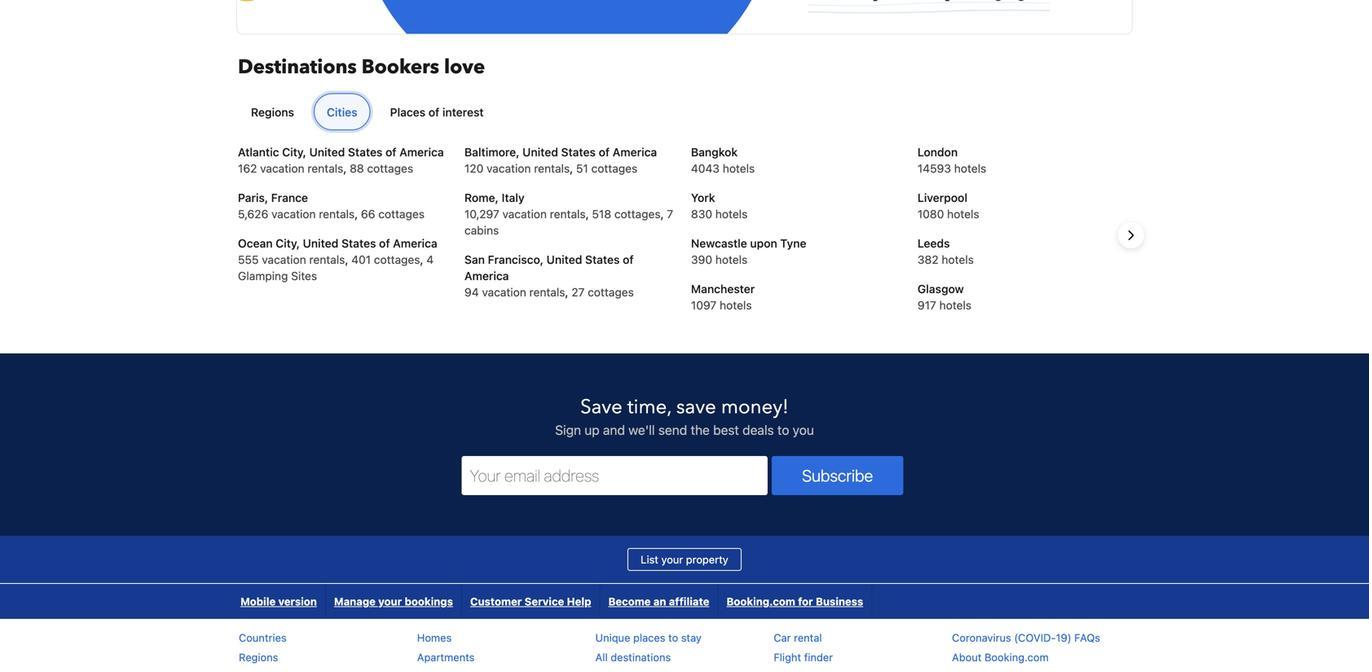 Task type: vqa. For each thing, say whether or not it's contained in the screenshot.


Task type: locate. For each thing, give the bounding box(es) containing it.
cottages inside paris, france 5,626 vacation rentals , 66 cottages
[[379, 207, 425, 221]]

subscribe button
[[772, 457, 904, 496]]

san
[[465, 253, 485, 267]]

vacation down france
[[272, 207, 316, 221]]

city, up 555 vacation rentals 'link'
[[276, 237, 300, 250]]

cottages right 27
[[588, 286, 634, 299]]

bangkok 4043 hotels
[[691, 145, 755, 175]]

hotels down glasgow
[[940, 299, 972, 312]]

hotels down manchester
[[720, 299, 752, 312]]

region
[[225, 144, 1145, 327]]

coronavirus
[[953, 632, 1012, 644]]

about booking.com link
[[953, 652, 1049, 664]]

518
[[592, 207, 612, 221]]

regions up the "atlantic"
[[251, 105, 294, 119]]

1 horizontal spatial to
[[778, 423, 790, 438]]

555 vacation rentals , 401 cottages ,
[[238, 253, 427, 267]]

hotels inside 'leeds 382 hotels'
[[942, 253, 974, 267]]

, left 51 on the top left
[[570, 162, 573, 175]]

apartments link
[[417, 652, 475, 664]]

of up 51 cottages link in the left top of the page
[[599, 145, 610, 159]]

destinations bookers love
[[238, 54, 485, 81]]

1 vertical spatial regions
[[239, 652, 278, 664]]

baltimore,
[[465, 145, 520, 159]]

manage
[[334, 596, 376, 608]]

hotels inside manchester 1097 hotels
[[720, 299, 752, 312]]

0 horizontal spatial your
[[379, 596, 402, 608]]

hotels right 830
[[716, 207, 748, 221]]

countries regions
[[239, 632, 287, 664]]

vacation inside paris, france 5,626 vacation rentals , 66 cottages
[[272, 207, 316, 221]]

1 horizontal spatial booking.com
[[985, 652, 1049, 664]]

london
[[918, 145, 958, 159]]

we'll
[[629, 423, 655, 438]]

sign
[[555, 423, 581, 438]]

coronavirus (covid-19) faqs link
[[953, 632, 1101, 644]]

Your email address email field
[[462, 457, 768, 496]]

tyne
[[781, 237, 807, 250]]

1 vertical spatial city,
[[276, 237, 300, 250]]

hotels down liverpool
[[948, 207, 980, 221]]

america inside baltimore, united states of america 120 vacation rentals , 51 cottages
[[613, 145, 657, 159]]

places of interest button
[[377, 93, 497, 130]]

of for atlantic city, united states of america 162 vacation rentals , 88 cottages
[[386, 145, 397, 159]]

555
[[238, 253, 259, 267]]

united for ocean city, united states of america
[[303, 237, 339, 250]]

of for ocean city, united states of america
[[379, 237, 390, 250]]

1 vertical spatial your
[[379, 596, 402, 608]]

0 vertical spatial your
[[662, 554, 684, 566]]

america up 51 cottages link in the left top of the page
[[613, 145, 657, 159]]

cottages right the 88
[[367, 162, 413, 175]]

your inside navigation
[[379, 596, 402, 608]]

, left '7'
[[661, 207, 664, 221]]

united up 120 vacation rentals "link"
[[523, 145, 558, 159]]

94
[[465, 286, 479, 299]]

hotels inside "glasgow 917 hotels"
[[940, 299, 972, 312]]

tab list
[[232, 93, 1132, 131]]

rentals inside san francisco, united states of america 94 vacation rentals , 27 cottages
[[530, 286, 565, 299]]

city, for ocean
[[276, 237, 300, 250]]

america for ocean city, united states of america
[[393, 237, 438, 250]]

liverpool 1080 hotels
[[918, 191, 980, 221]]

united for san francisco, united states of america 94 vacation rentals , 27 cottages
[[547, 253, 583, 267]]

of up 88 cottages link
[[386, 145, 397, 159]]

atlantic city, united states of america 162 vacation rentals , 88 cottages
[[238, 145, 444, 175]]

city, inside atlantic city, united states of america 162 vacation rentals , 88 cottages
[[282, 145, 306, 159]]

, left 401
[[345, 253, 349, 267]]

of up the 401 cottages link
[[379, 237, 390, 250]]

states up 401
[[342, 237, 376, 250]]

liverpool
[[918, 191, 968, 205]]

booking.com up car
[[727, 596, 796, 608]]

, left the 88
[[344, 162, 347, 175]]

, left 27
[[565, 286, 569, 299]]

vacation inside san francisco, united states of america 94 vacation rentals , 27 cottages
[[482, 286, 527, 299]]

7 cabins
[[465, 207, 674, 237]]

94 vacation rentals link
[[465, 286, 565, 299]]

interest
[[443, 105, 484, 119]]

0 vertical spatial booking.com
[[727, 596, 796, 608]]

america
[[400, 145, 444, 159], [613, 145, 657, 159], [393, 237, 438, 250], [465, 269, 509, 283]]

, inside baltimore, united states of america 120 vacation rentals , 51 cottages
[[570, 162, 573, 175]]

cottages inside baltimore, united states of america 120 vacation rentals , 51 cottages
[[592, 162, 638, 175]]

san francisco, united states of america 94 vacation rentals , 27 cottages
[[465, 253, 634, 299]]

navigation
[[232, 585, 873, 620]]

hotels down leeds in the right of the page
[[942, 253, 974, 267]]

66
[[361, 207, 376, 221]]

rentals down san francisco, united states of america link
[[530, 286, 565, 299]]

of up 27 cottages link
[[623, 253, 634, 267]]

regions inside button
[[251, 105, 294, 119]]

paris,
[[238, 191, 268, 205]]

917
[[918, 299, 937, 312]]

hotels
[[723, 162, 755, 175], [955, 162, 987, 175], [716, 207, 748, 221], [948, 207, 980, 221], [716, 253, 748, 267], [942, 253, 974, 267], [720, 299, 752, 312], [940, 299, 972, 312]]

america down places
[[400, 145, 444, 159]]

homes apartments
[[417, 632, 475, 664]]

customer service help
[[470, 596, 592, 608]]

1 horizontal spatial your
[[662, 554, 684, 566]]

cities
[[327, 105, 358, 119]]

rentals down baltimore, united states of america link
[[534, 162, 570, 175]]

flight
[[774, 652, 802, 664]]

rentals left 518
[[550, 207, 586, 221]]

382
[[918, 253, 939, 267]]

your for manage
[[379, 596, 402, 608]]

glasgow
[[918, 282, 964, 296]]

14593
[[918, 162, 952, 175]]

cottages right 51 on the top left
[[592, 162, 638, 175]]

for
[[798, 596, 814, 608]]

about
[[953, 652, 982, 664]]

apartments
[[417, 652, 475, 664]]

of right places
[[429, 105, 440, 119]]

518 cottages link
[[592, 207, 661, 221]]

hotels down bangkok
[[723, 162, 755, 175]]

vacation inside atlantic city, united states of america 162 vacation rentals , 88 cottages
[[260, 162, 305, 175]]

ocean city, united states of america link
[[238, 237, 438, 250]]

italy
[[502, 191, 525, 205]]

of
[[429, 105, 440, 119], [386, 145, 397, 159], [599, 145, 610, 159], [379, 237, 390, 250], [623, 253, 634, 267]]

service
[[525, 596, 565, 608]]

5,626 vacation rentals link
[[238, 207, 355, 221]]

navigation containing mobile version
[[232, 585, 873, 620]]

united inside san francisco, united states of america 94 vacation rentals , 27 cottages
[[547, 253, 583, 267]]

rentals down the atlantic city, united states of america link
[[308, 162, 344, 175]]

rental
[[794, 632, 822, 644]]

city, up 162 vacation rentals link
[[282, 145, 306, 159]]

vacation down the "atlantic"
[[260, 162, 305, 175]]

your
[[662, 554, 684, 566], [379, 596, 402, 608]]

19)
[[1057, 632, 1072, 644]]

your right list
[[662, 554, 684, 566]]

list
[[641, 554, 659, 566]]

51 cottages link
[[576, 162, 638, 175]]

america up 4
[[393, 237, 438, 250]]

0 vertical spatial to
[[778, 423, 790, 438]]

, left "66"
[[355, 207, 358, 221]]

, left 518
[[586, 207, 589, 221]]

list your property
[[641, 554, 729, 566]]

regions inside 'countries regions'
[[239, 652, 278, 664]]

to left you
[[778, 423, 790, 438]]

4 glamping sites
[[238, 253, 434, 283]]

states up 51 on the top left
[[561, 145, 596, 159]]

401
[[352, 253, 371, 267]]

leeds 382 hotels
[[918, 237, 974, 267]]

0 vertical spatial city,
[[282, 145, 306, 159]]

88 cottages link
[[350, 162, 413, 175]]

france
[[271, 191, 308, 205]]

vacation inside baltimore, united states of america 120 vacation rentals , 51 cottages
[[487, 162, 531, 175]]

1 vertical spatial booking.com
[[985, 652, 1049, 664]]

regions down countries in the bottom left of the page
[[239, 652, 278, 664]]

countries
[[239, 632, 287, 644]]

1097
[[691, 299, 717, 312]]

rentals inside atlantic city, united states of america 162 vacation rentals , 88 cottages
[[308, 162, 344, 175]]

united up 162 vacation rentals link
[[309, 145, 345, 159]]

0 horizontal spatial to
[[669, 632, 679, 644]]

cottages left '7'
[[615, 207, 661, 221]]

of inside atlantic city, united states of america 162 vacation rentals , 88 cottages
[[386, 145, 397, 159]]

hotels inside "bangkok 4043 hotels"
[[723, 162, 755, 175]]

0 horizontal spatial booking.com
[[727, 596, 796, 608]]

states inside atlantic city, united states of america 162 vacation rentals , 88 cottages
[[348, 145, 383, 159]]

0 vertical spatial regions
[[251, 105, 294, 119]]

hotels inside the liverpool 1080 hotels
[[948, 207, 980, 221]]

states up the 88
[[348, 145, 383, 159]]

states inside baltimore, united states of america 120 vacation rentals , 51 cottages
[[561, 145, 596, 159]]

rentals up ocean city, united states of america
[[319, 207, 355, 221]]

region containing atlantic city, united states of america
[[225, 144, 1145, 327]]

hotels for bangkok
[[723, 162, 755, 175]]

united inside baltimore, united states of america 120 vacation rentals , 51 cottages
[[523, 145, 558, 159]]

of inside san francisco, united states of america 94 vacation rentals , 27 cottages
[[623, 253, 634, 267]]

, inside paris, france 5,626 vacation rentals , 66 cottages
[[355, 207, 358, 221]]

states for san francisco, united states of america 94 vacation rentals , 27 cottages
[[586, 253, 620, 267]]

united inside atlantic city, united states of america 162 vacation rentals , 88 cottages
[[309, 145, 345, 159]]

bookings
[[405, 596, 453, 608]]

baltimore, united states of america 120 vacation rentals , 51 cottages
[[465, 145, 657, 175]]

america for atlantic city, united states of america 162 vacation rentals , 88 cottages
[[400, 145, 444, 159]]

and
[[603, 423, 625, 438]]

car rental link
[[774, 632, 822, 644]]

love
[[444, 54, 485, 81]]

states inside san francisco, united states of america 94 vacation rentals , 27 cottages
[[586, 253, 620, 267]]

vacation right 94
[[482, 286, 527, 299]]

countries link
[[239, 632, 287, 644]]

america down san
[[465, 269, 509, 283]]

to left stay
[[669, 632, 679, 644]]

states up 27 cottages link
[[586, 253, 620, 267]]

booking.com down the "coronavirus (covid-19) faqs" link
[[985, 652, 1049, 664]]

hotels inside london 14593 hotels
[[955, 162, 987, 175]]

hotels down newcastle
[[716, 253, 748, 267]]

manchester
[[691, 282, 755, 296]]

glamping
[[238, 269, 288, 283]]

vacation down baltimore,
[[487, 162, 531, 175]]

glasgow 917 hotels
[[918, 282, 972, 312]]

1 vertical spatial to
[[669, 632, 679, 644]]

hotels for glasgow
[[940, 299, 972, 312]]

version
[[278, 596, 317, 608]]

hotels inside york 830 hotels
[[716, 207, 748, 221]]

money!
[[721, 394, 789, 421]]

atlantic city, united states of america link
[[238, 145, 444, 159]]

america inside san francisco, united states of america 94 vacation rentals , 27 cottages
[[465, 269, 509, 283]]

hotels right 14593
[[955, 162, 987, 175]]

city, for atlantic
[[282, 145, 306, 159]]

cottages right "66"
[[379, 207, 425, 221]]

hotels for manchester
[[720, 299, 752, 312]]

your right manage
[[379, 596, 402, 608]]

america inside atlantic city, united states of america 162 vacation rentals , 88 cottages
[[400, 145, 444, 159]]

hotels for london
[[955, 162, 987, 175]]

united up 27
[[547, 253, 583, 267]]

united up 555 vacation rentals , 401 cottages ,
[[303, 237, 339, 250]]



Task type: describe. For each thing, give the bounding box(es) containing it.
up
[[585, 423, 600, 438]]

list your property link
[[628, 549, 742, 571]]

america for san francisco, united states of america 94 vacation rentals , 27 cottages
[[465, 269, 509, 283]]

places of interest
[[390, 105, 484, 119]]

booking.com for business
[[727, 596, 864, 608]]

10,297
[[465, 207, 500, 221]]

navigation inside "save time, save money!" footer
[[232, 585, 873, 620]]

555 vacation rentals link
[[238, 253, 345, 267]]

affiliate
[[669, 596, 710, 608]]

business
[[816, 596, 864, 608]]

of inside button
[[429, 105, 440, 119]]

property
[[686, 554, 729, 566]]

rentals inside paris, france 5,626 vacation rentals , 66 cottages
[[319, 207, 355, 221]]

hotels for york
[[716, 207, 748, 221]]

customer service help link
[[462, 585, 600, 620]]

london 14593 hotels
[[918, 145, 987, 175]]

1080
[[918, 207, 945, 221]]

vacation down italy
[[503, 207, 547, 221]]

, left 4
[[420, 253, 424, 267]]

hotels inside newcastle upon tyne 390 hotels
[[716, 253, 748, 267]]

destinations
[[238, 54, 357, 81]]

save
[[677, 394, 717, 421]]

10,297 vacation rentals link
[[465, 207, 586, 221]]

you
[[793, 423, 815, 438]]

save time, save money! sign up and we'll send the best deals to you
[[555, 394, 815, 438]]

send
[[659, 423, 688, 438]]

manage your bookings
[[334, 596, 453, 608]]

ocean city, united states of america
[[238, 237, 438, 250]]

4 glamping sites link
[[238, 253, 434, 283]]

paris, france link
[[238, 191, 308, 205]]

best
[[714, 423, 740, 438]]

the
[[691, 423, 710, 438]]

162 vacation rentals link
[[238, 162, 344, 175]]

unique places to stay link
[[596, 632, 702, 644]]

sites
[[291, 269, 317, 283]]

become an affiliate
[[609, 596, 710, 608]]

united for atlantic city, united states of america 162 vacation rentals , 88 cottages
[[309, 145, 345, 159]]

cottages left 4
[[374, 253, 420, 267]]

york 830 hotels
[[691, 191, 748, 221]]

162
[[238, 162, 257, 175]]

next content image
[[1122, 226, 1142, 245]]

hotels for liverpool
[[948, 207, 980, 221]]

booking.com inside coronavirus (covid-19) faqs about booking.com
[[985, 652, 1049, 664]]

car rental flight finder
[[774, 632, 833, 664]]

become
[[609, 596, 651, 608]]

save time, save money! footer
[[0, 353, 1370, 672]]

faqs
[[1075, 632, 1101, 644]]

baltimore, united states of america link
[[465, 145, 657, 159]]

homes link
[[417, 632, 452, 644]]

66 cottages link
[[361, 207, 425, 221]]

bookers
[[362, 54, 439, 81]]

(covid-
[[1015, 632, 1057, 644]]

upon
[[751, 237, 778, 250]]

regions link
[[239, 652, 278, 664]]

, inside san francisco, united states of america 94 vacation rentals , 27 cottages
[[565, 286, 569, 299]]

to inside unique places to stay all destinations
[[669, 632, 679, 644]]

rentals inside baltimore, united states of america 120 vacation rentals , 51 cottages
[[534, 162, 570, 175]]

390
[[691, 253, 713, 267]]

your for list
[[662, 554, 684, 566]]

destinations
[[611, 652, 671, 664]]

27
[[572, 286, 585, 299]]

88
[[350, 162, 364, 175]]

mobile version
[[241, 596, 317, 608]]

places
[[390, 105, 426, 119]]

bangkok
[[691, 145, 738, 159]]

leeds
[[918, 237, 950, 250]]

coronavirus (covid-19) faqs about booking.com
[[953, 632, 1101, 664]]

, inside atlantic city, united states of america 162 vacation rentals , 88 cottages
[[344, 162, 347, 175]]

subscribe
[[803, 466, 874, 485]]

401 cottages link
[[352, 253, 420, 267]]

of inside baltimore, united states of america 120 vacation rentals , 51 cottages
[[599, 145, 610, 159]]

10,297 vacation rentals , 518 cottages ,
[[465, 207, 667, 221]]

unique
[[596, 632, 631, 644]]

manchester 1097 hotels
[[691, 282, 755, 312]]

5,626
[[238, 207, 269, 221]]

homes
[[417, 632, 452, 644]]

paris, france 5,626 vacation rentals , 66 cottages
[[238, 191, 425, 221]]

cottages inside atlantic city, united states of america 162 vacation rentals , 88 cottages
[[367, 162, 413, 175]]

to inside save time, save money! sign up and we'll send the best deals to you
[[778, 423, 790, 438]]

become an affiliate link
[[601, 585, 718, 620]]

manage your bookings link
[[326, 585, 461, 620]]

states for ocean city, united states of america
[[342, 237, 376, 250]]

flight finder link
[[774, 652, 833, 664]]

hotels for leeds
[[942, 253, 974, 267]]

save
[[581, 394, 623, 421]]

unique places to stay all destinations
[[596, 632, 702, 664]]

booking.com for business link
[[719, 585, 872, 620]]

states for atlantic city, united states of america 162 vacation rentals , 88 cottages
[[348, 145, 383, 159]]

cities button
[[314, 93, 371, 130]]

cottages inside san francisco, united states of america 94 vacation rentals , 27 cottages
[[588, 286, 634, 299]]

atlantic
[[238, 145, 279, 159]]

finder
[[805, 652, 833, 664]]

of for san francisco, united states of america 94 vacation rentals , 27 cottages
[[623, 253, 634, 267]]

4
[[427, 253, 434, 267]]

tab list containing regions
[[232, 93, 1132, 131]]

help
[[567, 596, 592, 608]]

rome, italy link
[[465, 191, 525, 205]]

rentals down ocean city, united states of america link
[[309, 253, 345, 267]]

vacation up sites
[[262, 253, 306, 267]]

7 cabins link
[[465, 207, 674, 237]]

stay
[[682, 632, 702, 644]]



